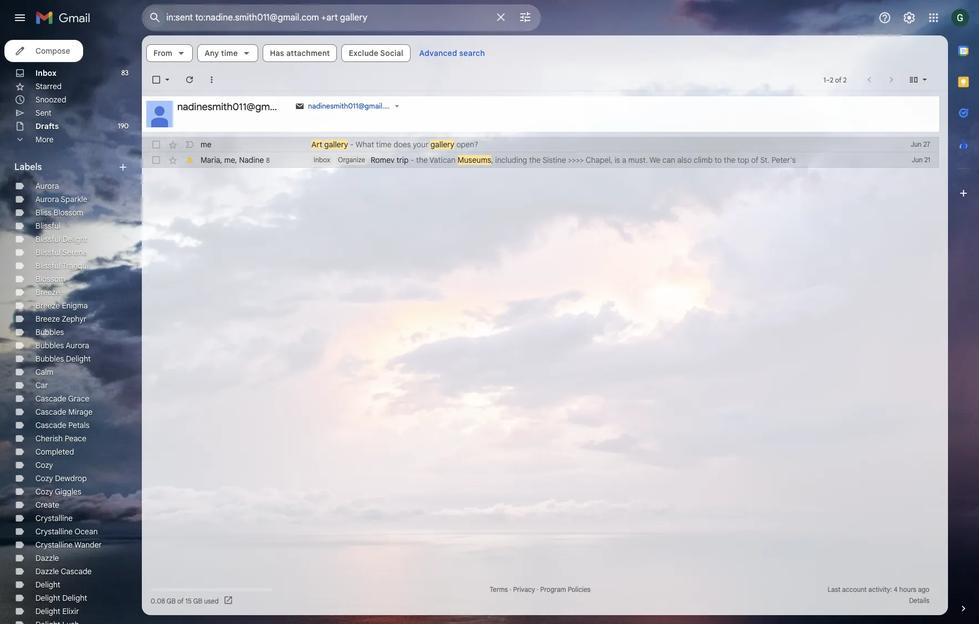 Task type: locate. For each thing, give the bounding box(es) containing it.
-
[[350, 140, 354, 150], [411, 155, 414, 165]]

of left 15 at the left bottom
[[177, 597, 184, 605]]

2 blissful from the top
[[35, 234, 61, 244]]

jun for jun 27
[[911, 140, 922, 149]]

any time
[[205, 48, 238, 58]]

1 vertical spatial time
[[376, 140, 392, 150]]

0 vertical spatial aurora
[[35, 181, 59, 191]]

dazzle cascade
[[35, 567, 92, 577]]

3 cozy from the top
[[35, 487, 53, 497]]

cascade down the car
[[35, 394, 66, 404]]

1 horizontal spatial the
[[529, 155, 541, 165]]

83
[[121, 69, 129, 77]]

dazzle down dazzle "link"
[[35, 567, 59, 577]]

2 row from the top
[[142, 152, 939, 168]]

grace
[[68, 394, 89, 404]]

of left st. at right top
[[751, 155, 759, 165]]

1 row from the top
[[142, 137, 939, 152]]

2 vertical spatial crystalline
[[35, 540, 73, 550]]

1 vertical spatial blossom
[[35, 274, 65, 284]]

blissful for blissful link
[[35, 221, 61, 231]]

follow link to manage storage image
[[223, 596, 234, 607]]

- left what
[[350, 140, 354, 150]]

jun for jun 21
[[912, 156, 923, 164]]

0 horizontal spatial -
[[350, 140, 354, 150]]

1 bubbles from the top
[[35, 328, 64, 338]]

0 vertical spatial crystalline
[[35, 514, 73, 524]]

advanced search button
[[415, 43, 490, 63]]

time inside dropdown button
[[221, 48, 238, 58]]

st.
[[761, 155, 770, 165]]

None checkbox
[[151, 139, 162, 150]]

0 vertical spatial me
[[201, 140, 212, 150]]

2 the from the left
[[529, 155, 541, 165]]

what
[[356, 140, 374, 150]]

gallery up 'vatican'
[[431, 140, 455, 150]]

1 horizontal spatial gallery
[[431, 140, 455, 150]]

cascade up cherish
[[35, 421, 66, 431]]

crystalline ocean link
[[35, 527, 98, 537]]

2 horizontal spatial of
[[835, 76, 842, 84]]

1 vertical spatial inbox
[[314, 156, 330, 164]]

exclude
[[349, 48, 379, 58]]

None search field
[[142, 4, 541, 31]]

blissful down bliss
[[35, 221, 61, 231]]

top
[[738, 155, 749, 165]]

aurora up aurora sparkle link
[[35, 181, 59, 191]]

calm link
[[35, 367, 53, 377]]

me right maria
[[224, 155, 235, 165]]

aurora up bubbles delight
[[66, 341, 89, 351]]

0 vertical spatial inbox
[[35, 68, 57, 78]]

dazzle
[[35, 554, 59, 564], [35, 567, 59, 577]]

cozy for cozy link
[[35, 461, 53, 471]]

2 · from the left
[[537, 586, 539, 594]]

delight down delight link
[[35, 594, 60, 604]]

cascade grace link
[[35, 394, 89, 404]]

has
[[270, 48, 284, 58]]

me up maria
[[201, 140, 212, 150]]

delight up the delight delight link
[[35, 580, 60, 590]]

footer
[[142, 585, 939, 607]]

chapel,
[[586, 155, 613, 165]]

1 vertical spatial cozy
[[35, 474, 53, 484]]

time up romev
[[376, 140, 392, 150]]

2 vertical spatial cozy
[[35, 487, 53, 497]]

cozy
[[35, 461, 53, 471], [35, 474, 53, 484], [35, 487, 53, 497]]

enigma
[[62, 301, 88, 311]]

1 horizontal spatial 2
[[843, 76, 847, 84]]

0 horizontal spatial nadinesmith011@gmail.com
[[177, 101, 302, 113]]

cozy for cozy dewdrop
[[35, 474, 53, 484]]

blossom down sparkle
[[54, 208, 83, 218]]

blissful for blissful tranquil
[[35, 261, 61, 271]]

1
[[824, 76, 826, 84]]

1 horizontal spatial ,
[[235, 155, 237, 165]]

0 horizontal spatial gallery
[[324, 140, 348, 150]]

0 vertical spatial blossom
[[54, 208, 83, 218]]

2 vertical spatial aurora
[[66, 341, 89, 351]]

1 horizontal spatial ·
[[537, 586, 539, 594]]

4 blissful from the top
[[35, 261, 61, 271]]

completed link
[[35, 447, 74, 457]]

dazzle up dazzle cascade link
[[35, 554, 59, 564]]

organize
[[338, 156, 365, 164]]

1 gallery from the left
[[324, 140, 348, 150]]

0.08 gb of 15 gb used
[[151, 597, 219, 605]]

time right any on the top of the page
[[221, 48, 238, 58]]

delight delight
[[35, 594, 87, 604]]

1 cozy from the top
[[35, 461, 53, 471]]

1 vertical spatial -
[[411, 155, 414, 165]]

nadinesmith011@gmail.com down more icon
[[177, 101, 302, 113]]

cozy down completed link
[[35, 461, 53, 471]]

blissful tranquil
[[35, 261, 90, 271]]

1 vertical spatial breeze
[[35, 301, 60, 311]]

2 dazzle from the top
[[35, 567, 59, 577]]

1 dazzle from the top
[[35, 554, 59, 564]]

of right –
[[835, 76, 842, 84]]

ago
[[918, 586, 930, 594]]

crystalline up dazzle "link"
[[35, 540, 73, 550]]

3 bubbles from the top
[[35, 354, 64, 364]]

your
[[413, 140, 429, 150]]

nadinesmith011@gmail.com up what
[[308, 101, 398, 111]]

aurora for "aurora" link
[[35, 181, 59, 191]]

the left sistine
[[529, 155, 541, 165]]

blissful link
[[35, 221, 61, 231]]

breeze up bubbles link
[[35, 314, 60, 324]]

gb
[[167, 597, 176, 605], [193, 597, 202, 605]]

1 vertical spatial jun
[[912, 156, 923, 164]]

policies
[[568, 586, 591, 594]]

None checkbox
[[151, 74, 162, 85], [151, 155, 162, 166], [151, 74, 162, 85], [151, 155, 162, 166]]

jun left 27
[[911, 140, 922, 149]]

15
[[185, 597, 192, 605]]

terms link
[[490, 586, 508, 594]]

cozy dewdrop
[[35, 474, 87, 484]]

1 vertical spatial dazzle
[[35, 567, 59, 577]]

3 crystalline from the top
[[35, 540, 73, 550]]

snoozed link
[[35, 95, 66, 105]]

cherish peace link
[[35, 434, 86, 444]]

blissful
[[35, 221, 61, 231], [35, 234, 61, 244], [35, 248, 61, 258], [35, 261, 61, 271]]

2 crystalline from the top
[[35, 527, 73, 537]]

0 vertical spatial bubbles
[[35, 328, 64, 338]]

delight elixir link
[[35, 607, 79, 617]]

1 vertical spatial bubbles
[[35, 341, 64, 351]]

jun 21
[[912, 156, 931, 164]]

2 right "1"
[[830, 76, 834, 84]]

gmail image
[[35, 7, 96, 29]]

crystalline ocean
[[35, 527, 98, 537]]

0 horizontal spatial time
[[221, 48, 238, 58]]

cascade for cascade grace
[[35, 394, 66, 404]]

blissful for blissful serene
[[35, 248, 61, 258]]

from
[[154, 48, 172, 58]]

advanced search options image
[[514, 6, 536, 28]]

0 vertical spatial jun
[[911, 140, 922, 149]]

cozy down cozy link
[[35, 474, 53, 484]]

blissful down blissful delight "link"
[[35, 248, 61, 258]]

2 vertical spatial bubbles
[[35, 354, 64, 364]]

must.
[[629, 155, 648, 165]]

gallery right the art
[[324, 140, 348, 150]]

program
[[540, 586, 566, 594]]

2 vertical spatial breeze
[[35, 314, 60, 324]]

the
[[416, 155, 428, 165], [529, 155, 541, 165], [724, 155, 736, 165]]

1 horizontal spatial me
[[224, 155, 235, 165]]

inbox inside labels navigation
[[35, 68, 57, 78]]

support image
[[878, 11, 892, 24]]

2 breeze from the top
[[35, 301, 60, 311]]

2 bubbles from the top
[[35, 341, 64, 351]]

1 vertical spatial crystalline
[[35, 527, 73, 537]]

bubbles for delight
[[35, 354, 64, 364]]

crystalline down the crystalline link
[[35, 527, 73, 537]]

1 · from the left
[[510, 586, 511, 594]]

does
[[394, 140, 411, 150]]

–
[[826, 76, 830, 84]]

0 horizontal spatial ·
[[510, 586, 511, 594]]

tab list
[[948, 35, 979, 585]]

1 gb from the left
[[167, 597, 176, 605]]

bubbles
[[35, 328, 64, 338], [35, 341, 64, 351], [35, 354, 64, 364]]

1 horizontal spatial -
[[411, 155, 414, 165]]

1 breeze from the top
[[35, 288, 60, 298]]

2
[[830, 76, 834, 84], [843, 76, 847, 84]]

0 vertical spatial cozy
[[35, 461, 53, 471]]

aurora link
[[35, 181, 59, 191]]

Search mail text field
[[166, 12, 488, 23]]

1 horizontal spatial of
[[751, 155, 759, 165]]

4
[[894, 586, 898, 594]]

1 horizontal spatial inbox
[[314, 156, 330, 164]]

blissful up the blossom link at the top left
[[35, 261, 61, 271]]

crystalline down create link
[[35, 514, 73, 524]]

blissful for blissful delight
[[35, 234, 61, 244]]

0 horizontal spatial of
[[177, 597, 184, 605]]

breeze down the 'breeze' link
[[35, 301, 60, 311]]

delight link
[[35, 580, 60, 590]]

breeze down the blossom link at the top left
[[35, 288, 60, 298]]

1 horizontal spatial gb
[[193, 597, 202, 605]]

inbox down the art
[[314, 156, 330, 164]]

has attachment button
[[263, 44, 337, 62]]

3 the from the left
[[724, 155, 736, 165]]

romev trip - the vatican museums , including the sistine >>>> chapel, is a must. we can  also climb to the top of st. peter's
[[371, 155, 796, 165]]

aurora down "aurora" link
[[35, 195, 59, 205]]

1 blissful from the top
[[35, 221, 61, 231]]

inbox up starred link
[[35, 68, 57, 78]]

2 horizontal spatial the
[[724, 155, 736, 165]]

dazzle cascade link
[[35, 567, 92, 577]]

completed
[[35, 447, 74, 457]]

0 horizontal spatial gb
[[167, 597, 176, 605]]

190
[[118, 122, 129, 130]]

row
[[142, 137, 939, 152], [142, 152, 939, 168]]

1 vertical spatial me
[[224, 155, 235, 165]]

- right trip
[[411, 155, 414, 165]]

any
[[205, 48, 219, 58]]

blissful down blissful link
[[35, 234, 61, 244]]

bubbles down bubbles link
[[35, 341, 64, 351]]

more image
[[206, 74, 217, 85]]

· right privacy
[[537, 586, 539, 594]]

0 horizontal spatial 2
[[830, 76, 834, 84]]

row containing maria
[[142, 152, 939, 168]]

jun left 21
[[912, 156, 923, 164]]

starred link
[[35, 81, 62, 91]]

bubbles down 'breeze zephyr'
[[35, 328, 64, 338]]

bubbles for aurora
[[35, 341, 64, 351]]

cozy for cozy giggles
[[35, 487, 53, 497]]

blossom
[[54, 208, 83, 218], [35, 274, 65, 284]]

serene
[[62, 248, 87, 258]]

bubbles up calm
[[35, 354, 64, 364]]

2 right –
[[843, 76, 847, 84]]

cascade down cascade grace link
[[35, 407, 66, 417]]

cozy giggles
[[35, 487, 81, 497]]

gb right 0.08
[[167, 597, 176, 605]]

gb right 15 at the left bottom
[[193, 597, 202, 605]]

0 vertical spatial breeze
[[35, 288, 60, 298]]

3 breeze from the top
[[35, 314, 60, 324]]

cascade petals link
[[35, 421, 90, 431]]

cozy up create
[[35, 487, 53, 497]]

has attachment
[[270, 48, 330, 58]]

0 horizontal spatial inbox
[[35, 68, 57, 78]]

1 horizontal spatial time
[[376, 140, 392, 150]]

details
[[909, 597, 930, 605]]

maria
[[201, 155, 220, 165]]

0 vertical spatial dazzle
[[35, 554, 59, 564]]

2 vertical spatial of
[[177, 597, 184, 605]]

0 vertical spatial time
[[221, 48, 238, 58]]

8
[[266, 156, 270, 164]]

0 vertical spatial -
[[350, 140, 354, 150]]

inbox
[[35, 68, 57, 78], [314, 156, 330, 164]]

blossom up the 'breeze' link
[[35, 274, 65, 284]]

1 – 2 of 2
[[824, 76, 847, 84]]

1 2 from the left
[[830, 76, 834, 84]]

the right to
[[724, 155, 736, 165]]

car link
[[35, 381, 48, 391]]

sistine
[[543, 155, 566, 165]]

search
[[459, 48, 485, 58]]

aurora
[[35, 181, 59, 191], [35, 195, 59, 205], [66, 341, 89, 351]]

0 horizontal spatial the
[[416, 155, 428, 165]]

the down your at the top left of the page
[[416, 155, 428, 165]]

museums
[[458, 155, 491, 165]]

· right terms link
[[510, 586, 511, 594]]

privacy link
[[513, 586, 535, 594]]

3 blissful from the top
[[35, 248, 61, 258]]

2 cozy from the top
[[35, 474, 53, 484]]

1 vertical spatial aurora
[[35, 195, 59, 205]]

cascade down crystalline wander link
[[61, 567, 92, 577]]



Task type: vqa. For each thing, say whether or not it's contained in the screenshot.
Peter's
yes



Task type: describe. For each thing, give the bounding box(es) containing it.
dazzle for dazzle cascade
[[35, 567, 59, 577]]

terms · privacy · program policies
[[490, 586, 591, 594]]

crystalline wander link
[[35, 540, 102, 550]]

1 crystalline from the top
[[35, 514, 73, 524]]

privacy
[[513, 586, 535, 594]]

cascade grace
[[35, 394, 89, 404]]

nadinesmith011@gmail.com footer
[[177, 101, 302, 113]]

- for gallery
[[350, 140, 354, 150]]

exclude social button
[[342, 44, 411, 62]]

2 gb from the left
[[193, 597, 202, 605]]

labels navigation
[[0, 35, 142, 625]]

cozy link
[[35, 461, 53, 471]]

toggle split pane mode image
[[908, 74, 919, 85]]

drafts link
[[35, 121, 59, 131]]

peter's
[[772, 155, 796, 165]]

mirage
[[68, 407, 93, 417]]

delight elixir
[[35, 607, 79, 617]]

can
[[663, 155, 675, 165]]

sparkle
[[61, 195, 87, 205]]

any time button
[[197, 44, 258, 62]]

jun 27
[[911, 140, 931, 149]]

bubbles delight link
[[35, 354, 91, 364]]

none checkbox inside the nadinesmith011@gmail.com main content
[[151, 139, 162, 150]]

blissful serene
[[35, 248, 87, 258]]

used
[[204, 597, 219, 605]]

vatican
[[430, 155, 456, 165]]

tranquil
[[62, 261, 90, 271]]

labels heading
[[14, 162, 117, 173]]

advanced search
[[419, 48, 485, 58]]

aurora for aurora sparkle
[[35, 195, 59, 205]]

delight up serene
[[62, 234, 87, 244]]

labels
[[14, 162, 42, 173]]

1 vertical spatial of
[[751, 155, 759, 165]]

0 horizontal spatial ,
[[220, 155, 222, 165]]

open?
[[456, 140, 478, 150]]

delight down delight delight
[[35, 607, 60, 617]]

compose button
[[4, 40, 83, 62]]

bubbles aurora link
[[35, 341, 89, 351]]

program policies link
[[540, 586, 591, 594]]

dewdrop
[[55, 474, 87, 484]]

bliss
[[35, 208, 52, 218]]

nadinesmith011@gmail.com main content
[[142, 35, 948, 616]]

cozy dewdrop link
[[35, 474, 87, 484]]

cascade for cascade mirage
[[35, 407, 66, 417]]

details link
[[909, 597, 930, 605]]

aurora sparkle
[[35, 195, 87, 205]]

more button
[[0, 133, 133, 146]]

delight up elixir
[[62, 594, 87, 604]]

inbox inside the nadinesmith011@gmail.com main content
[[314, 156, 330, 164]]

0 horizontal spatial me
[[201, 140, 212, 150]]

more
[[35, 135, 53, 145]]

climb
[[694, 155, 713, 165]]

terms
[[490, 586, 508, 594]]

bliss blossom
[[35, 208, 83, 218]]

settings image
[[903, 11, 916, 24]]

art
[[311, 140, 322, 150]]

breeze for breeze enigma
[[35, 301, 60, 311]]

bubbles link
[[35, 328, 64, 338]]

0 vertical spatial of
[[835, 76, 842, 84]]

crystalline for ocean
[[35, 527, 73, 537]]

breeze zephyr
[[35, 314, 86, 324]]

breeze for the 'breeze' link
[[35, 288, 60, 298]]

blissful delight
[[35, 234, 87, 244]]

romev
[[371, 155, 395, 165]]

clear search image
[[490, 6, 512, 28]]

2 2 from the left
[[843, 76, 847, 84]]

cascade mirage
[[35, 407, 93, 417]]

blissful delight link
[[35, 234, 87, 244]]

breeze for breeze zephyr
[[35, 314, 60, 324]]

create
[[35, 500, 59, 510]]

wander
[[74, 540, 102, 550]]

search mail image
[[145, 8, 165, 28]]

advanced
[[419, 48, 457, 58]]

last account activity: 4 hours ago details
[[828, 586, 930, 605]]

crystalline for wander
[[35, 540, 73, 550]]

car
[[35, 381, 48, 391]]

zephyr
[[62, 314, 86, 324]]

refresh image
[[184, 74, 195, 85]]

1 the from the left
[[416, 155, 428, 165]]

sent
[[35, 108, 51, 118]]

2 horizontal spatial ,
[[491, 155, 493, 165]]

2 gallery from the left
[[431, 140, 455, 150]]

footer containing terms
[[142, 585, 939, 607]]

21
[[925, 156, 931, 164]]

bubbles aurora
[[35, 341, 89, 351]]

cascade for cascade petals
[[35, 421, 66, 431]]

giggles
[[55, 487, 81, 497]]

>>>>
[[568, 155, 584, 165]]

attachment
[[286, 48, 330, 58]]

we
[[650, 155, 661, 165]]

- for trip
[[411, 155, 414, 165]]

blissful tranquil link
[[35, 261, 90, 271]]

blossom link
[[35, 274, 65, 284]]

row containing me
[[142, 137, 939, 152]]

from button
[[146, 44, 193, 62]]

elixir
[[62, 607, 79, 617]]

art gallery - what time does your gallery open?
[[311, 140, 478, 150]]

breeze zephyr link
[[35, 314, 86, 324]]

delight down bubbles aurora
[[66, 354, 91, 364]]

cherish peace
[[35, 434, 86, 444]]

breeze enigma
[[35, 301, 88, 311]]

cherish
[[35, 434, 63, 444]]

calm
[[35, 367, 53, 377]]

delight delight link
[[35, 594, 87, 604]]

a
[[622, 155, 627, 165]]

cozy giggles link
[[35, 487, 81, 497]]

main menu image
[[13, 11, 27, 24]]

sent link
[[35, 108, 51, 118]]

social
[[380, 48, 403, 58]]

dazzle for dazzle "link"
[[35, 554, 59, 564]]

snoozed
[[35, 95, 66, 105]]

is
[[615, 155, 620, 165]]

petals
[[68, 421, 90, 431]]

1 horizontal spatial nadinesmith011@gmail.com
[[308, 101, 398, 111]]

breeze enigma link
[[35, 301, 88, 311]]

crystalline link
[[35, 514, 73, 524]]



